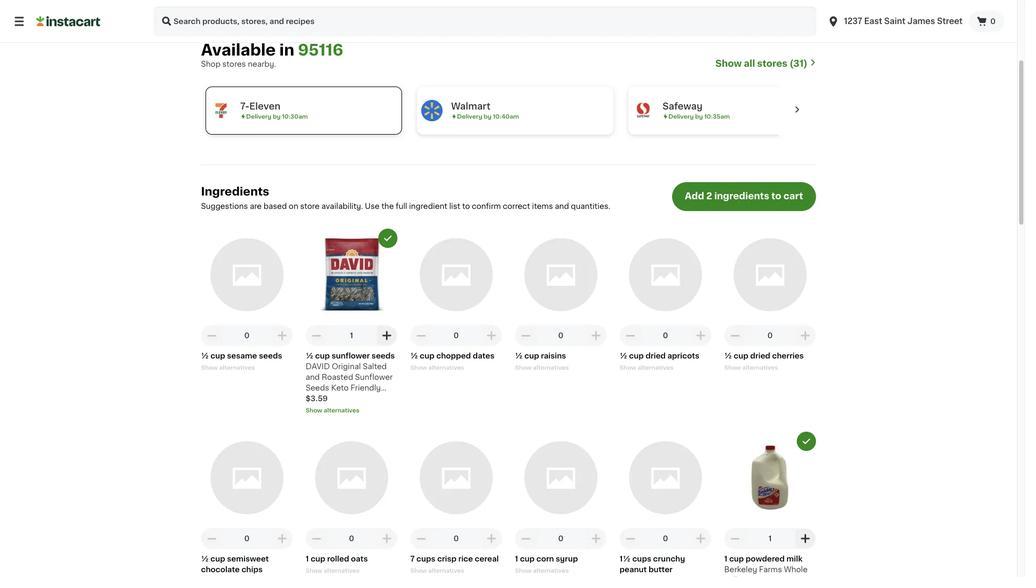Task type: describe. For each thing, give the bounding box(es) containing it.
seeds for ½ cup sesame seeds show alternatives
[[259, 352, 282, 360]]

saint
[[885, 17, 906, 25]]

safeway
[[663, 102, 703, 111]]

1 cup corn syrup show alternatives
[[515, 555, 578, 574]]

salted
[[363, 363, 387, 370]]

alternatives for ½ cup dried cherries
[[743, 365, 779, 370]]

1½
[[620, 555, 631, 563]]

milk
[[725, 576, 740, 577]]

½ for ½ cup semisweet chocolate chips
[[201, 555, 209, 563]]

10:30am
[[282, 114, 308, 119]]

show inside button
[[716, 59, 742, 68]]

cereal
[[475, 555, 499, 563]]

(31)
[[790, 59, 808, 68]]

increment quantity image for 1 cup corn syrup
[[590, 532, 603, 545]]

½ cup chopped dates show alternatives
[[411, 352, 495, 370]]

show inside the '½ cup chopped dates show alternatives'
[[411, 365, 427, 370]]

crisp
[[438, 555, 457, 563]]

cup for ½ cup dried apricots show alternatives
[[630, 352, 644, 360]]

show all stores (31) button
[[716, 58, 817, 69]]

1 cup rolled oats show alternatives
[[306, 555, 368, 574]]

show all stores (31)
[[716, 59, 808, 68]]

oats
[[351, 555, 368, 563]]

½ for ½ cup dried apricots show alternatives
[[620, 352, 628, 360]]

full
[[396, 202, 408, 210]]

delivery for walmart
[[457, 114, 482, 119]]

ingredient
[[409, 202, 448, 210]]

alternatives inside the '$3.59 show alternatives'
[[324, 407, 360, 413]]

alternatives inside 7 cups crisp rice cereal show alternatives
[[429, 568, 465, 574]]

quantities.
[[571, 202, 611, 210]]

safeway image
[[633, 100, 654, 121]]

suggestions are based on store availability. use the full ingredient list to confirm correct items and quantities.
[[201, 202, 611, 210]]

seeds
[[306, 384, 329, 392]]

1 for 1 cup powdered milk
[[725, 555, 728, 563]]

show alternatives button
[[306, 406, 398, 415]]

correct
[[503, 202, 531, 210]]

increment quantity image for ½ cup chopped dates
[[485, 329, 498, 342]]

add 2 ingredients to cart
[[685, 192, 804, 201]]

decrement quantity image up the 1½ in the right bottom of the page
[[624, 532, 637, 545]]

snack
[[306, 395, 329, 402]]

7-
[[240, 102, 249, 111]]

cup for ½ cup sunflower seeds david original salted and roasted sunflower seeds keto friendly snack
[[315, 352, 330, 360]]

alternatives inside "½ cup raisins show alternatives"
[[533, 365, 569, 370]]

list
[[450, 202, 461, 210]]

½ cup semisweet chocolate chips
[[201, 555, 269, 573]]

street
[[938, 17, 963, 25]]

unselect item image
[[383, 233, 393, 243]]

raisins
[[541, 352, 567, 360]]

1237 east saint james street
[[845, 17, 963, 25]]

dried for apricots
[[646, 352, 666, 360]]

cart
[[784, 192, 804, 201]]

show inside 7 cups crisp rice cereal show alternatives
[[411, 568, 427, 574]]

all
[[744, 59, 756, 68]]

stores inside button
[[758, 59, 788, 68]]

chopped
[[437, 352, 471, 360]]

ingredients
[[715, 192, 770, 201]]

chocolate
[[201, 566, 240, 573]]

½ for ½ cup chopped dates show alternatives
[[411, 352, 418, 360]]

syrup
[[556, 555, 578, 563]]

alternatives for ½ cup dried apricots
[[638, 365, 674, 370]]

show inside the '$3.59 show alternatives'
[[306, 407, 323, 413]]

7 cups crisp rice cereal show alternatives
[[411, 555, 499, 574]]

to inside add 2 ingredients to cart button
[[772, 192, 782, 201]]

decrement quantity image for 1
[[310, 329, 323, 342]]

alternatives for ½ cup sesame seeds
[[219, 365, 255, 370]]

unselect item image
[[802, 436, 812, 446]]

alternatives for 1 cup corn syrup
[[533, 568, 569, 574]]

0 button
[[970, 11, 1005, 32]]

1237 east saint james street button
[[821, 6, 970, 36]]

decrement quantity image for ½ cup chopped dates
[[415, 329, 428, 342]]

cup for ½ cup sesame seeds show alternatives
[[211, 352, 225, 360]]

decrement quantity image for 1 cup corn syrup
[[520, 532, 532, 545]]

7 eleven image
[[210, 100, 232, 121]]

7-eleven
[[240, 102, 280, 111]]

½ cup sesame seeds show alternatives
[[201, 352, 282, 370]]

½ for ½ cup sunflower seeds david original salted and roasted sunflower seeds keto friendly snack
[[306, 352, 314, 360]]

0 for ½ cup raisins
[[559, 332, 564, 339]]

$3.59
[[306, 395, 328, 402]]

original
[[332, 363, 361, 370]]

rice cereal energy bars image
[[509, 0, 1018, 16]]

confirm
[[472, 202, 501, 210]]

walmart image
[[421, 100, 443, 121]]

cup for ½ cup semisweet chocolate chips
[[211, 555, 225, 563]]

availability.
[[322, 202, 363, 210]]

increment quantity image for ½ cup raisins
[[590, 329, 603, 342]]

james
[[908, 17, 936, 25]]

0 up crunchy
[[663, 535, 669, 542]]

cherries
[[773, 352, 804, 360]]

david
[[306, 363, 330, 370]]

powdered
[[746, 555, 785, 563]]

on
[[289, 202, 299, 210]]

95116
[[298, 42, 343, 58]]

butter
[[649, 566, 673, 573]]

0 for 1 cup rolled oats
[[349, 535, 355, 542]]

apricots
[[668, 352, 700, 360]]

decrement quantity image for ½ cup dried cherries
[[729, 329, 742, 342]]

delivery for 7-eleven
[[246, 114, 271, 119]]

roasted
[[322, 373, 353, 381]]

store
[[300, 202, 320, 210]]

2
[[707, 192, 713, 201]]



Task type: locate. For each thing, give the bounding box(es) containing it.
dried left the cherries
[[751, 352, 771, 360]]

0 horizontal spatial seeds
[[259, 352, 282, 360]]

1 delivery from the left
[[246, 114, 271, 119]]

cups inside 7 cups crisp rice cereal show alternatives
[[417, 555, 436, 563]]

cup inside 1 cup powdered milk berkeley farms whole milk
[[730, 555, 744, 563]]

show
[[716, 59, 742, 68], [201, 365, 218, 370], [411, 365, 427, 370], [515, 365, 532, 370], [620, 365, 637, 370], [725, 365, 741, 370], [306, 407, 323, 413], [306, 568, 323, 574], [411, 568, 427, 574], [515, 568, 532, 574]]

cup left apricots
[[630, 352, 644, 360]]

available in 95116 shop stores nearby.
[[201, 42, 343, 68]]

the
[[382, 202, 394, 210]]

1 horizontal spatial seeds
[[372, 352, 395, 360]]

alternatives for 1 cup rolled oats
[[324, 568, 360, 574]]

alternatives down the rolled
[[324, 568, 360, 574]]

alternatives down crisp
[[429, 568, 465, 574]]

by for walmart
[[484, 114, 492, 119]]

decrement quantity image up "chocolate"
[[205, 532, 218, 545]]

0 horizontal spatial and
[[306, 373, 320, 381]]

seeds inside ½ cup sunflower seeds david original salted and roasted sunflower seeds keto friendly snack
[[372, 352, 395, 360]]

decrement quantity image up ½ cup dried apricots show alternatives
[[624, 329, 637, 342]]

to
[[772, 192, 782, 201], [463, 202, 470, 210]]

½ cup dried apricots show alternatives
[[620, 352, 700, 370]]

decrement quantity image
[[310, 329, 323, 342], [520, 329, 532, 342]]

1 horizontal spatial stores
[[758, 59, 788, 68]]

decrement quantity image up 1 cup rolled oats show alternatives
[[310, 532, 323, 545]]

cup for ½ cup chopped dates show alternatives
[[420, 352, 435, 360]]

½
[[201, 352, 209, 360], [306, 352, 314, 360], [411, 352, 418, 360], [515, 352, 523, 360], [620, 352, 628, 360], [725, 352, 733, 360], [201, 555, 209, 563]]

increment quantity image for 7 cups crisp rice cereal
[[485, 532, 498, 545]]

dried for cherries
[[751, 352, 771, 360]]

½ inside ½ cup sunflower seeds david original salted and roasted sunflower seeds keto friendly snack
[[306, 352, 314, 360]]

cup inside ½ cup sunflower seeds david original salted and roasted sunflower seeds keto friendly snack
[[315, 352, 330, 360]]

product group
[[201, 229, 293, 372], [306, 229, 398, 415], [411, 229, 503, 372], [515, 229, 607, 372], [620, 229, 712, 372], [725, 229, 817, 372], [201, 432, 293, 577], [306, 432, 398, 575], [411, 432, 503, 575], [515, 432, 607, 575], [620, 432, 712, 577], [725, 432, 817, 577]]

cup inside the '½ cup chopped dates show alternatives'
[[420, 352, 435, 360]]

0 vertical spatial and
[[555, 202, 569, 210]]

1237
[[845, 17, 863, 25]]

stores
[[758, 59, 788, 68], [223, 60, 246, 68]]

0 up ½ cup dried cherries show alternatives
[[768, 332, 773, 339]]

decrement quantity image
[[205, 329, 218, 342], [415, 329, 428, 342], [624, 329, 637, 342], [729, 329, 742, 342], [205, 532, 218, 545], [310, 532, 323, 545], [415, 532, 428, 545], [520, 532, 532, 545], [624, 532, 637, 545], [729, 532, 742, 545]]

delivery by 10:30am
[[246, 114, 308, 119]]

show inside 1 cup corn syrup show alternatives
[[515, 568, 532, 574]]

chips
[[242, 566, 263, 573]]

0 up sesame
[[244, 332, 250, 339]]

0 up semisweet at the left
[[244, 535, 250, 542]]

sunflower
[[355, 373, 393, 381]]

1 inside 1 cup powdered milk berkeley farms whole milk
[[725, 555, 728, 563]]

walmart
[[451, 102, 491, 111]]

seeds right sesame
[[259, 352, 282, 360]]

sesame
[[227, 352, 257, 360]]

east
[[865, 17, 883, 25]]

1 horizontal spatial delivery
[[457, 114, 482, 119]]

dried inside ½ cup dried apricots show alternatives
[[646, 352, 666, 360]]

stores down available at the top left of the page
[[223, 60, 246, 68]]

½ inside ½ cup dried apricots show alternatives
[[620, 352, 628, 360]]

cup inside ½ cup sesame seeds show alternatives
[[211, 352, 225, 360]]

decrement quantity image up "berkeley"
[[729, 532, 742, 545]]

cup left the rolled
[[311, 555, 326, 563]]

1 up "berkeley"
[[725, 555, 728, 563]]

1 left the rolled
[[306, 555, 309, 563]]

0 up syrup
[[559, 535, 564, 542]]

cup up "chocolate"
[[211, 555, 225, 563]]

1 for 1 cup corn syrup
[[515, 555, 519, 563]]

alternatives down sesame
[[219, 365, 255, 370]]

10:40am
[[493, 114, 519, 119]]

cup inside ½ cup dried apricots show alternatives
[[630, 352, 644, 360]]

1 horizontal spatial cups
[[633, 555, 652, 563]]

Search field
[[154, 6, 817, 36]]

dried inside ½ cup dried cherries show alternatives
[[751, 352, 771, 360]]

use
[[365, 202, 380, 210]]

1 for 1 cup rolled oats
[[306, 555, 309, 563]]

1 decrement quantity image from the left
[[310, 329, 323, 342]]

½ cup dried cherries show alternatives
[[725, 352, 804, 370]]

delivery down walmart
[[457, 114, 482, 119]]

1 vertical spatial to
[[463, 202, 470, 210]]

show inside ½ cup sesame seeds show alternatives
[[201, 365, 218, 370]]

2 decrement quantity image from the left
[[520, 329, 532, 342]]

sunflower
[[332, 352, 370, 360]]

decrement quantity image up "½ cup raisins show alternatives" on the bottom right of the page
[[520, 329, 532, 342]]

by left 10:40am
[[484, 114, 492, 119]]

seeds inside ½ cup sesame seeds show alternatives
[[259, 352, 282, 360]]

show inside 1 cup rolled oats show alternatives
[[306, 568, 323, 574]]

1 cups from the left
[[417, 555, 436, 563]]

alternatives inside ½ cup dried cherries show alternatives
[[743, 365, 779, 370]]

add 2 ingredients to cart button
[[673, 182, 817, 211]]

in
[[280, 42, 295, 58]]

by down eleven
[[273, 114, 281, 119]]

cups for 7
[[417, 555, 436, 563]]

0 for ½ cup chopped dates
[[454, 332, 459, 339]]

1 vertical spatial and
[[306, 373, 320, 381]]

0 horizontal spatial stores
[[223, 60, 246, 68]]

are
[[250, 202, 262, 210]]

cup left chopped
[[420, 352, 435, 360]]

0 horizontal spatial decrement quantity image
[[310, 329, 323, 342]]

and up seeds on the left
[[306, 373, 320, 381]]

1 horizontal spatial and
[[555, 202, 569, 210]]

increment quantity image
[[485, 329, 498, 342], [590, 329, 603, 342], [485, 532, 498, 545], [590, 532, 603, 545], [695, 532, 708, 545]]

decrement quantity image for ½ cup dried apricots
[[624, 329, 637, 342]]

decrement quantity image up ½ cup dried cherries show alternatives
[[729, 329, 742, 342]]

decrement quantity image up ½ cup sesame seeds show alternatives
[[205, 329, 218, 342]]

cup inside 1 cup rolled oats show alternatives
[[311, 555, 326, 563]]

cup inside "½ cup raisins show alternatives"
[[525, 352, 540, 360]]

available
[[201, 42, 276, 58]]

2 delivery from the left
[[457, 114, 482, 119]]

1 left corn
[[515, 555, 519, 563]]

1 horizontal spatial to
[[772, 192, 782, 201]]

and inside ½ cup sunflower seeds david original salted and roasted sunflower seeds keto friendly snack
[[306, 373, 320, 381]]

alternatives
[[219, 365, 255, 370], [429, 365, 465, 370], [533, 365, 569, 370], [638, 365, 674, 370], [743, 365, 779, 370], [324, 407, 360, 413], [324, 568, 360, 574], [429, 568, 465, 574], [533, 568, 569, 574]]

cup
[[211, 352, 225, 360], [315, 352, 330, 360], [420, 352, 435, 360], [525, 352, 540, 360], [630, 352, 644, 360], [734, 352, 749, 360], [211, 555, 225, 563], [311, 555, 326, 563], [520, 555, 535, 563], [730, 555, 744, 563]]

delivery for safeway
[[669, 114, 694, 119]]

by for 7-eleven
[[273, 114, 281, 119]]

semisweet
[[227, 555, 269, 563]]

2 by from the left
[[484, 114, 492, 119]]

2 cups from the left
[[633, 555, 652, 563]]

alternatives down raisins
[[533, 365, 569, 370]]

½ inside "½ cup raisins show alternatives"
[[515, 352, 523, 360]]

2 horizontal spatial by
[[695, 114, 703, 119]]

whole
[[785, 566, 808, 573]]

milk
[[787, 555, 803, 563]]

1 up sunflower
[[350, 332, 353, 339]]

1 up powdered
[[769, 535, 772, 542]]

alternatives inside the '½ cup chopped dates show alternatives'
[[429, 365, 465, 370]]

eleven
[[249, 102, 280, 111]]

decrement quantity image for 0
[[520, 329, 532, 342]]

delivery by 10:35am
[[669, 114, 730, 119]]

½ cup raisins show alternatives
[[515, 352, 569, 370]]

rice
[[459, 555, 473, 563]]

cup for 1 cup rolled oats show alternatives
[[311, 555, 326, 563]]

95116 button
[[298, 42, 343, 59]]

cup left the cherries
[[734, 352, 749, 360]]

rolled
[[327, 555, 349, 563]]

cup left corn
[[520, 555, 535, 563]]

½ inside the '½ cup chopped dates show alternatives'
[[411, 352, 418, 360]]

0 horizontal spatial to
[[463, 202, 470, 210]]

10:35am
[[705, 114, 730, 119]]

by
[[273, 114, 281, 119], [484, 114, 492, 119], [695, 114, 703, 119]]

show inside ½ cup dried cherries show alternatives
[[725, 365, 741, 370]]

stores right all
[[758, 59, 788, 68]]

alternatives inside ½ cup sesame seeds show alternatives
[[219, 365, 255, 370]]

2 dried from the left
[[751, 352, 771, 360]]

3 by from the left
[[695, 114, 703, 119]]

cups inside 1½ cups crunchy peanut butter
[[633, 555, 652, 563]]

0 for 7 cups crisp rice cereal
[[454, 535, 459, 542]]

7
[[411, 555, 415, 563]]

0 up crisp
[[454, 535, 459, 542]]

2 seeds from the left
[[372, 352, 395, 360]]

by left 10:35am
[[695, 114, 703, 119]]

1 inside 1 cup rolled oats show alternatives
[[306, 555, 309, 563]]

cups up peanut in the bottom right of the page
[[633, 555, 652, 563]]

alternatives for ½ cup chopped dates
[[429, 365, 465, 370]]

alternatives down corn
[[533, 568, 569, 574]]

cups for 1½
[[633, 555, 652, 563]]

0 for 1 cup corn syrup
[[559, 535, 564, 542]]

to left cart
[[772, 192, 782, 201]]

0 horizontal spatial delivery
[[246, 114, 271, 119]]

cup for 1 cup powdered milk berkeley farms whole milk
[[730, 555, 744, 563]]

0
[[991, 18, 997, 25], [244, 332, 250, 339], [454, 332, 459, 339], [559, 332, 564, 339], [663, 332, 669, 339], [768, 332, 773, 339], [244, 535, 250, 542], [349, 535, 355, 542], [454, 535, 459, 542], [559, 535, 564, 542], [663, 535, 669, 542]]

1 seeds from the left
[[259, 352, 282, 360]]

1½ cups crunchy peanut butter
[[620, 555, 686, 573]]

1 inside 1 cup corn syrup show alternatives
[[515, 555, 519, 563]]

delivery down '7-eleven'
[[246, 114, 271, 119]]

0 up chopped
[[454, 332, 459, 339]]

cups right 7
[[417, 555, 436, 563]]

decrement quantity image for 7 cups crisp rice cereal
[[415, 532, 428, 545]]

cup inside 1 cup corn syrup show alternatives
[[520, 555, 535, 563]]

cups
[[417, 555, 436, 563], [633, 555, 652, 563]]

1237 east saint james street button
[[828, 6, 963, 36]]

½ inside ½ cup sesame seeds show alternatives
[[201, 352, 209, 360]]

cup inside ½ cup dried cherries show alternatives
[[734, 352, 749, 360]]

½ inside ½ cup dried cherries show alternatives
[[725, 352, 733, 360]]

0 for ½ cup sesame seeds
[[244, 332, 250, 339]]

corn
[[537, 555, 554, 563]]

½ cup sunflower seeds david original salted and roasted sunflower seeds keto friendly snack
[[306, 352, 395, 402]]

based
[[264, 202, 287, 210]]

alternatives inside 1 cup rolled oats show alternatives
[[324, 568, 360, 574]]

decrement quantity image up 'david' on the bottom
[[310, 329, 323, 342]]

decrement quantity image for ½ cup sesame seeds
[[205, 329, 218, 342]]

cup inside ½ cup semisweet chocolate chips
[[211, 555, 225, 563]]

0 up oats
[[349, 535, 355, 542]]

1 cup powdered milk berkeley farms whole milk
[[725, 555, 808, 577]]

nearby.
[[248, 60, 276, 68]]

cup for 1 cup corn syrup show alternatives
[[520, 555, 535, 563]]

friendly
[[351, 384, 381, 392]]

0 horizontal spatial cups
[[417, 555, 436, 563]]

decrement quantity image up 7
[[415, 532, 428, 545]]

1 horizontal spatial dried
[[751, 352, 771, 360]]

alternatives inside ½ cup dried apricots show alternatives
[[638, 365, 674, 370]]

0 for ½ cup dried cherries
[[768, 332, 773, 339]]

instacart logo image
[[36, 15, 100, 28]]

berkeley
[[725, 566, 758, 573]]

decrement quantity image for 1 cup rolled oats
[[310, 532, 323, 545]]

½ for ½ cup sesame seeds show alternatives
[[201, 352, 209, 360]]

delivery by 10:40am
[[457, 114, 519, 119]]

0 horizontal spatial by
[[273, 114, 281, 119]]

to right list
[[463, 202, 470, 210]]

0 for ½ cup dried apricots
[[663, 332, 669, 339]]

decrement quantity image up 1 cup corn syrup show alternatives
[[520, 532, 532, 545]]

1 dried from the left
[[646, 352, 666, 360]]

seeds up salted
[[372, 352, 395, 360]]

show inside ½ cup dried apricots show alternatives
[[620, 365, 637, 370]]

dates
[[473, 352, 495, 360]]

None search field
[[154, 6, 817, 36]]

alternatives inside 1 cup corn syrup show alternatives
[[533, 568, 569, 574]]

½ for ½ cup dried cherries show alternatives
[[725, 352, 733, 360]]

shop
[[201, 60, 221, 68]]

suggestions
[[201, 202, 248, 210]]

cup up "berkeley"
[[730, 555, 744, 563]]

items
[[532, 202, 553, 210]]

stores inside the available in 95116 shop stores nearby.
[[223, 60, 246, 68]]

0 right the street
[[991, 18, 997, 25]]

cup up 'david' on the bottom
[[315, 352, 330, 360]]

dried left apricots
[[646, 352, 666, 360]]

1 by from the left
[[273, 114, 281, 119]]

decrement quantity image up the '½ cup chopped dates show alternatives' in the left of the page
[[415, 329, 428, 342]]

0 vertical spatial to
[[772, 192, 782, 201]]

0 up ½ cup dried apricots show alternatives
[[663, 332, 669, 339]]

cup left raisins
[[525, 352, 540, 360]]

delivery down the safeway
[[669, 114, 694, 119]]

$3.59 show alternatives
[[306, 395, 360, 413]]

add
[[685, 192, 705, 201]]

1
[[350, 332, 353, 339], [769, 535, 772, 542], [306, 555, 309, 563], [515, 555, 519, 563], [725, 555, 728, 563]]

crunchy
[[654, 555, 686, 563]]

dried
[[646, 352, 666, 360], [751, 352, 771, 360]]

and right items
[[555, 202, 569, 210]]

cup for ½ cup dried cherries show alternatives
[[734, 352, 749, 360]]

0 inside button
[[991, 18, 997, 25]]

farms
[[760, 566, 783, 573]]

alternatives down keto
[[324, 407, 360, 413]]

0 horizontal spatial dried
[[646, 352, 666, 360]]

1 horizontal spatial decrement quantity image
[[520, 329, 532, 342]]

seeds for ½ cup sunflower seeds david original salted and roasted sunflower seeds keto friendly snack
[[372, 352, 395, 360]]

cup left sesame
[[211, 352, 225, 360]]

alternatives down apricots
[[638, 365, 674, 370]]

3 delivery from the left
[[669, 114, 694, 119]]

by for safeway
[[695, 114, 703, 119]]

show inside "½ cup raisins show alternatives"
[[515, 365, 532, 370]]

2 horizontal spatial delivery
[[669, 114, 694, 119]]

1 horizontal spatial by
[[484, 114, 492, 119]]

½ inside ½ cup semisweet chocolate chips
[[201, 555, 209, 563]]

alternatives down chopped
[[429, 365, 465, 370]]

0 up raisins
[[559, 332, 564, 339]]

½ for ½ cup raisins show alternatives
[[515, 352, 523, 360]]

increment quantity image
[[276, 329, 289, 342], [381, 329, 394, 342], [695, 329, 708, 342], [800, 329, 812, 342], [276, 532, 289, 545], [381, 532, 394, 545], [800, 532, 812, 545]]

keto
[[331, 384, 349, 392]]

cup for ½ cup raisins show alternatives
[[525, 352, 540, 360]]

peanut
[[620, 566, 647, 573]]

alternatives down the cherries
[[743, 365, 779, 370]]



Task type: vqa. For each thing, say whether or not it's contained in the screenshot.
third $ from the right
no



